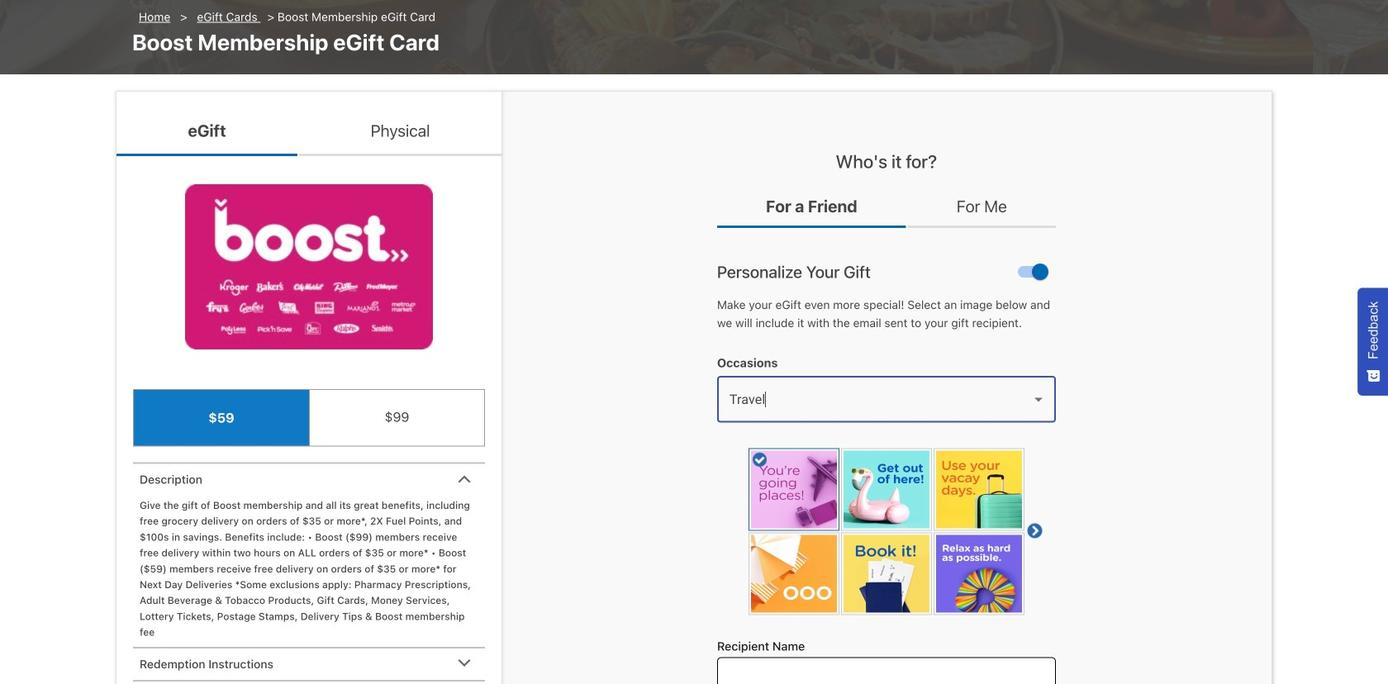 Task type: locate. For each thing, give the bounding box(es) containing it.
option group
[[133, 389, 485, 447]]

boost membership egift card image
[[185, 184, 433, 350]]

use your vacay days image
[[934, 448, 1025, 531]]

tab list
[[717, 187, 1056, 228]]

All Occasions text field
[[725, 384, 1024, 415]]

None text field
[[717, 657, 1056, 684]]

get out of here image
[[841, 448, 932, 531]]

None field
[[717, 377, 1056, 423]]

book it! image
[[841, 533, 932, 615]]



Task type: vqa. For each thing, say whether or not it's contained in the screenshot.
So very thankful image
no



Task type: describe. For each thing, give the bounding box(es) containing it.
ooo image
[[749, 533, 839, 615]]

you're going places image
[[749, 448, 839, 531]]

relax as hard as possible image
[[934, 533, 1025, 615]]



